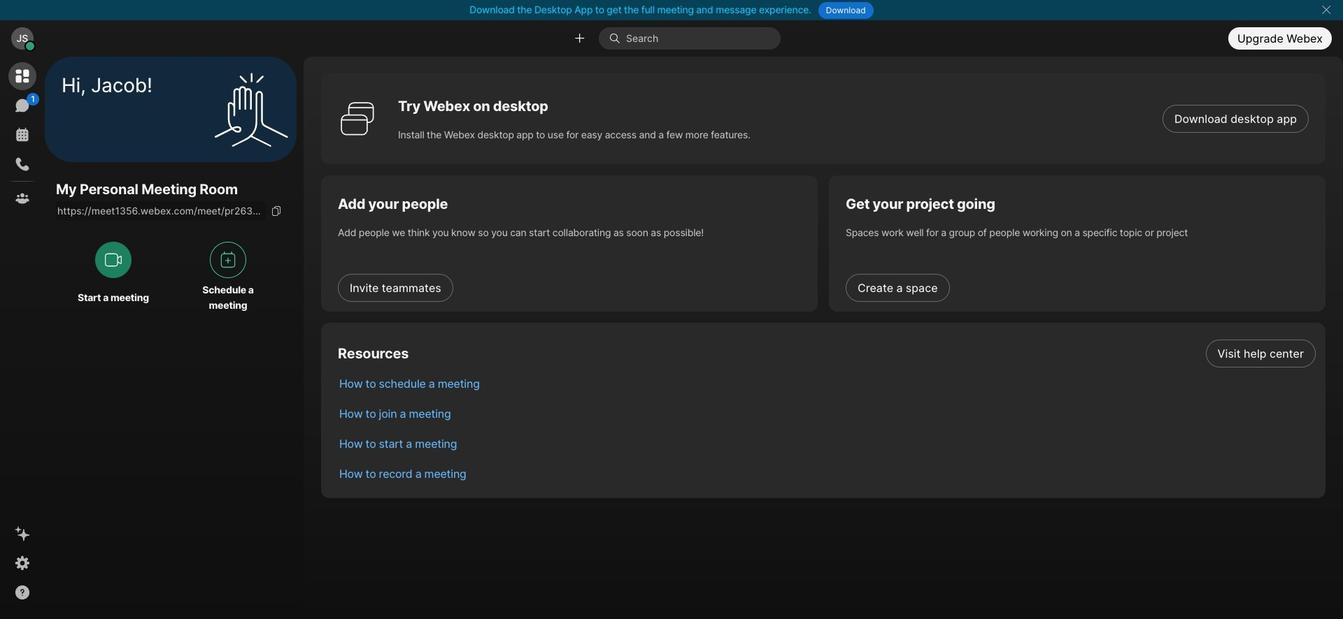 Task type: describe. For each thing, give the bounding box(es) containing it.
2 list item from the top
[[328, 369, 1326, 399]]

4 list item from the top
[[328, 429, 1326, 459]]

5 list item from the top
[[328, 459, 1326, 489]]



Task type: vqa. For each thing, say whether or not it's contained in the screenshot.
Devices tab on the left top of page
no



Task type: locate. For each thing, give the bounding box(es) containing it.
two hands high fiving image
[[209, 68, 293, 151]]

webex tab list
[[8, 62, 39, 213]]

list item
[[328, 339, 1326, 369], [328, 369, 1326, 399], [328, 399, 1326, 429], [328, 429, 1326, 459], [328, 459, 1326, 489]]

3 list item from the top
[[328, 399, 1326, 429]]

1 list item from the top
[[328, 339, 1326, 369]]

navigation
[[0, 57, 45, 620]]

cancel_16 image
[[1321, 4, 1332, 15]]

None text field
[[56, 202, 266, 221]]



